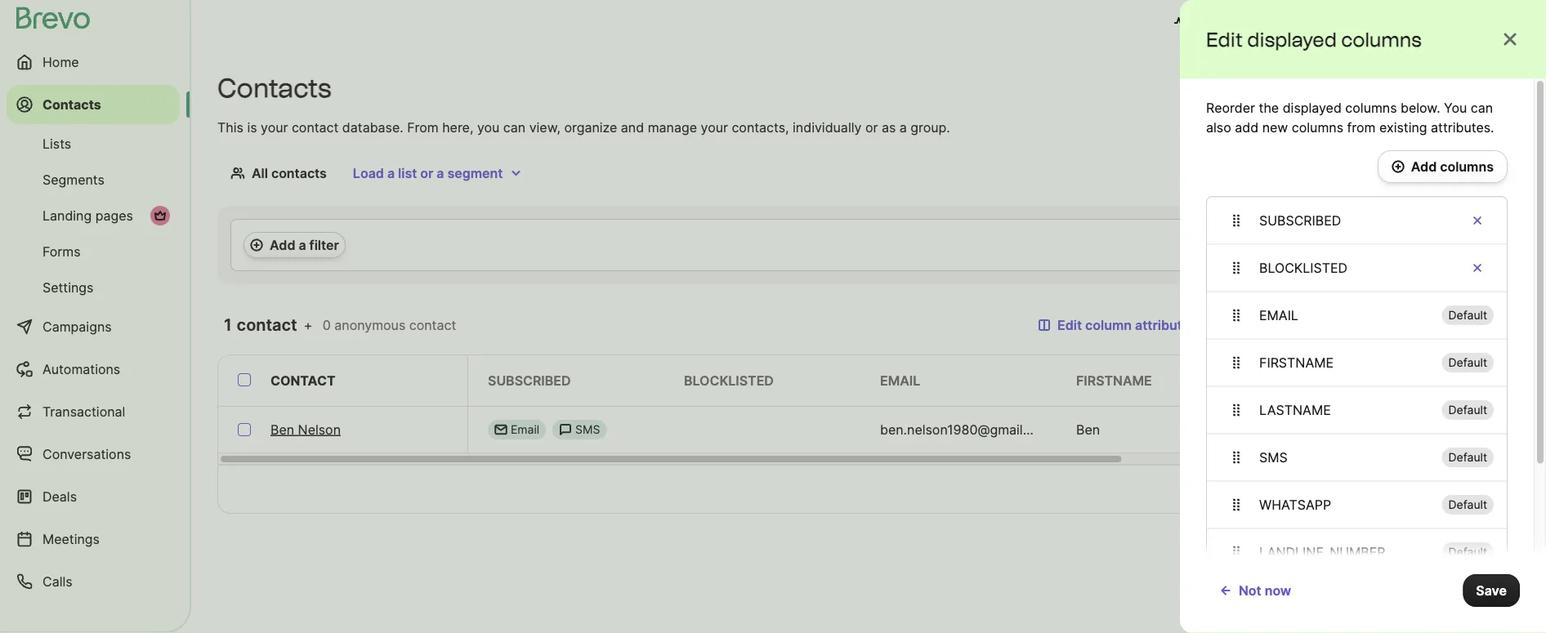 Task type: vqa. For each thing, say whether or not it's contained in the screenshot.
Segments
yes



Task type: describe. For each thing, give the bounding box(es) containing it.
lists
[[43, 136, 71, 152]]

columns inside button
[[1441, 159, 1494, 175]]

not now
[[1239, 583, 1292, 599]]

can inside reorder the displayed columns below. you can also add new columns from existing attributes.
[[1471, 100, 1494, 116]]

conversations link
[[7, 435, 180, 474]]

default for lastname
[[1449, 403, 1488, 417]]

1 horizontal spatial or
[[866, 119, 878, 135]]

all contacts
[[252, 165, 327, 181]]

1 button
[[1460, 478, 1473, 501]]

subscribed button
[[1207, 197, 1507, 244]]

database.
[[342, 119, 404, 135]]

create a contact button
[[1389, 72, 1521, 105]]

individually
[[793, 119, 862, 135]]

calls link
[[7, 562, 180, 602]]

edit column attributes button
[[1025, 309, 1211, 342]]

1 vertical spatial can
[[503, 119, 526, 135]]

edit displayed columns dialog
[[1180, 0, 1547, 634]]

a for load a list or a segment
[[387, 165, 395, 181]]

0 vertical spatial lastname
[[1224, 373, 1297, 389]]

edit for edit displayed columns
[[1207, 27, 1243, 51]]

pages
[[95, 208, 133, 224]]

0 vertical spatial sms
[[1371, 373, 1400, 389]]

attributes
[[1136, 317, 1198, 333]]

0 vertical spatial displayed
[[1248, 27, 1337, 51]]

transactional link
[[7, 392, 180, 432]]

below.
[[1401, 100, 1441, 116]]

segments link
[[7, 163, 180, 196]]

left___c25ys image for sms
[[559, 423, 572, 437]]

rows
[[1186, 482, 1219, 497]]

contact inside 1 contact + 0 anonymous contact
[[409, 317, 456, 333]]

1 your from the left
[[261, 119, 288, 135]]

reorder
[[1207, 100, 1256, 116]]

now
[[1265, 583, 1292, 599]]

contact
[[271, 373, 336, 389]]

import contacts
[[1268, 80, 1369, 96]]

group.
[[911, 119, 951, 135]]

sms inside 'edit displayed columns' 'dialog'
[[1260, 450, 1288, 466]]

new
[[1263, 119, 1289, 135]]

you
[[1445, 100, 1468, 116]]

here,
[[442, 119, 474, 135]]

1 contact + 0 anonymous contact
[[224, 315, 456, 335]]

add columns button
[[1378, 150, 1508, 183]]

1 vertical spatial email
[[880, 373, 921, 389]]

last changed button
[[1207, 576, 1507, 624]]

email inside 'edit displayed columns' 'dialog'
[[1260, 307, 1299, 323]]

edit for edit column attributes
[[1058, 317, 1082, 333]]

home
[[43, 54, 79, 70]]

segments
[[43, 172, 105, 188]]

add a filter
[[270, 237, 339, 253]]

automations link
[[7, 350, 180, 389]]

contact up all contacts at the top left
[[292, 119, 339, 135]]

add for add a filter
[[270, 237, 296, 253]]

1-
[[1370, 482, 1382, 497]]

filter
[[310, 237, 339, 253]]

save button
[[1464, 575, 1521, 607]]

ben nelson
[[271, 422, 341, 438]]

last changed
[[1260, 592, 1362, 608]]

this
[[217, 119, 244, 135]]

columns down import contacts button
[[1292, 119, 1344, 135]]

contact inside button
[[1459, 80, 1507, 96]]

import contacts button
[[1254, 72, 1383, 105]]

of
[[1392, 482, 1405, 497]]

campaigns link
[[7, 307, 180, 347]]

view,
[[529, 119, 561, 135]]

add for add columns
[[1412, 159, 1437, 175]]

load a list or a segment
[[353, 165, 503, 181]]

last
[[1260, 592, 1293, 608]]

or inside load a list or a segment button
[[420, 165, 434, 181]]

meetings
[[43, 531, 100, 547]]

default for firstname
[[1449, 356, 1488, 370]]

ben for ben nelson
[[271, 422, 294, 438]]

save
[[1477, 583, 1507, 599]]

also
[[1207, 119, 1232, 135]]

import
[[1268, 80, 1310, 96]]

default for email
[[1449, 309, 1488, 323]]

from
[[1348, 119, 1376, 135]]

default for whatsapp
[[1449, 498, 1488, 512]]

deals link
[[7, 477, 180, 517]]

left___rvooi image
[[154, 209, 167, 222]]

is
[[247, 119, 257, 135]]

edit column attributes
[[1058, 317, 1198, 333]]

a right as
[[900, 119, 907, 135]]

list
[[398, 165, 417, 181]]

the
[[1259, 100, 1280, 116]]

0 horizontal spatial firstname
[[1077, 373, 1152, 389]]

lists link
[[7, 128, 180, 160]]

plan
[[1265, 15, 1292, 31]]

reorder the displayed columns below. you can also add new columns from existing attributes.
[[1207, 100, 1495, 135]]

usage
[[1194, 15, 1234, 31]]

usage and plan
[[1194, 15, 1292, 31]]

as
[[882, 119, 896, 135]]

contact left +
[[237, 315, 297, 335]]



Task type: locate. For each thing, give the bounding box(es) containing it.
2 left___c25ys image from the left
[[559, 423, 572, 437]]

1 horizontal spatial left___c25ys image
[[559, 423, 572, 437]]

email
[[511, 423, 540, 437]]

add down the existing
[[1412, 159, 1437, 175]]

1 nelson from the left
[[298, 422, 341, 438]]

default for landline_number
[[1449, 546, 1488, 560]]

your right is
[[261, 119, 288, 135]]

1 vertical spatial edit
[[1058, 317, 1082, 333]]

contacts inside button
[[1313, 80, 1369, 96]]

contacts right all at the top
[[271, 165, 327, 181]]

columns up "from" at the top of the page
[[1346, 100, 1398, 116]]

left___c25ys image
[[495, 423, 508, 437], [559, 423, 572, 437]]

2 nelson from the left
[[1224, 422, 1267, 438]]

landing
[[43, 208, 92, 224]]

contacts for all contacts
[[271, 165, 327, 181]]

1 horizontal spatial email
[[1260, 307, 1299, 323]]

1-1 of 1
[[1370, 482, 1414, 497]]

20 button
[[1284, 473, 1343, 506]]

sms right 'email' at the bottom of page
[[576, 423, 600, 437]]

0 horizontal spatial your
[[261, 119, 288, 135]]

not now button
[[1207, 575, 1305, 607]]

add columns
[[1412, 159, 1494, 175]]

this is your contact database. from here, you can view, organize and manage your contacts, individually or as a group.
[[217, 119, 951, 135]]

0 vertical spatial add
[[1412, 159, 1437, 175]]

1 horizontal spatial add
[[1412, 159, 1437, 175]]

edit left "column"
[[1058, 317, 1082, 333]]

displayed
[[1248, 27, 1337, 51], [1283, 100, 1342, 116]]

wha
[[1518, 373, 1547, 389]]

1 horizontal spatial and
[[1238, 15, 1261, 31]]

1 horizontal spatial sms
[[1260, 450, 1288, 466]]

landing pages
[[43, 208, 133, 224]]

contacts up lists in the left of the page
[[43, 96, 101, 112]]

deals
[[43, 489, 77, 505]]

1 left___c25ys image from the left
[[495, 423, 508, 437]]

a right list
[[437, 165, 444, 181]]

1 vertical spatial contacts
[[271, 165, 327, 181]]

a inside 'button'
[[299, 237, 306, 253]]

1 vertical spatial firstname
[[1077, 373, 1152, 389]]

you
[[477, 119, 500, 135]]

0 horizontal spatial contacts
[[43, 96, 101, 112]]

create
[[1402, 80, 1445, 96]]

organize
[[564, 119, 617, 135]]

a up you
[[1448, 80, 1456, 96]]

0 vertical spatial contacts
[[1313, 80, 1369, 96]]

contacts
[[1313, 80, 1369, 96], [271, 165, 327, 181]]

firstname inside 'edit displayed columns' 'dialog'
[[1260, 355, 1334, 371]]

1 horizontal spatial edit
[[1207, 27, 1243, 51]]

17046920195
[[1371, 422, 1455, 438]]

column
[[1086, 317, 1132, 333]]

contacts for import contacts
[[1313, 80, 1369, 96]]

0 horizontal spatial nelson
[[298, 422, 341, 438]]

displayed up import
[[1248, 27, 1337, 51]]

contacts up is
[[217, 72, 332, 104]]

0 horizontal spatial and
[[621, 119, 644, 135]]

or
[[866, 119, 878, 135], [420, 165, 434, 181]]

0
[[323, 317, 331, 333]]

1 horizontal spatial can
[[1471, 100, 1494, 116]]

your right manage
[[701, 119, 728, 135]]

5 default from the top
[[1449, 498, 1488, 512]]

edit
[[1207, 27, 1243, 51], [1058, 317, 1082, 333]]

1 vertical spatial displayed
[[1283, 100, 1342, 116]]

ben nelson link
[[271, 420, 341, 440]]

edit inside button
[[1058, 317, 1082, 333]]

20
[[1291, 482, 1307, 497]]

1 horizontal spatial subscribed
[[1260, 213, 1342, 228]]

+
[[304, 317, 313, 333]]

campaigns
[[43, 319, 112, 335]]

1
[[224, 315, 233, 335], [1382, 482, 1388, 497], [1408, 482, 1414, 497], [1463, 482, 1470, 497]]

or left as
[[866, 119, 878, 135]]

0 horizontal spatial or
[[420, 165, 434, 181]]

sms up 17046920195
[[1371, 373, 1400, 389]]

a left the filter
[[299, 237, 306, 253]]

meetings link
[[7, 520, 180, 559]]

settings link
[[7, 271, 180, 304]]

existing
[[1380, 119, 1428, 135]]

create a contact
[[1402, 80, 1507, 96]]

displayed inside reorder the displayed columns below. you can also add new columns from existing attributes.
[[1283, 100, 1342, 116]]

sms
[[1371, 373, 1400, 389], [576, 423, 600, 437], [1260, 450, 1288, 466]]

1 horizontal spatial your
[[701, 119, 728, 135]]

nelson up per
[[1224, 422, 1267, 438]]

firstname
[[1260, 355, 1334, 371], [1077, 373, 1152, 389]]

0 vertical spatial firstname
[[1260, 355, 1334, 371]]

subscribed up 'email' at the bottom of page
[[488, 373, 571, 389]]

a left list
[[387, 165, 395, 181]]

2 horizontal spatial sms
[[1371, 373, 1400, 389]]

attributes.
[[1431, 119, 1495, 135]]

1 ben from the left
[[271, 422, 294, 438]]

a for add a filter
[[299, 237, 306, 253]]

page
[[1247, 482, 1278, 497]]

2 vertical spatial sms
[[1260, 450, 1288, 466]]

0 horizontal spatial ben
[[271, 422, 294, 438]]

from
[[407, 119, 439, 135]]

and left plan on the right top of the page
[[1238, 15, 1261, 31]]

ben
[[271, 422, 294, 438], [1077, 422, 1100, 438]]

can
[[1471, 100, 1494, 116], [503, 119, 526, 135]]

0 horizontal spatial left___c25ys image
[[495, 423, 508, 437]]

2 ben from the left
[[1077, 422, 1100, 438]]

email
[[1260, 307, 1299, 323], [880, 373, 921, 389]]

sms up 'page'
[[1260, 450, 1288, 466]]

0 vertical spatial can
[[1471, 100, 1494, 116]]

0 horizontal spatial add
[[270, 237, 296, 253]]

1 vertical spatial blocklisted
[[684, 373, 774, 389]]

0 horizontal spatial contacts
[[271, 165, 327, 181]]

0 vertical spatial edit
[[1207, 27, 1243, 51]]

1 horizontal spatial blocklisted
[[1260, 260, 1348, 276]]

landing pages link
[[7, 199, 180, 232]]

columns
[[1342, 27, 1422, 51], [1346, 100, 1398, 116], [1292, 119, 1344, 135], [1441, 159, 1494, 175]]

whatsapp
[[1260, 497, 1332, 513]]

0 vertical spatial and
[[1238, 15, 1261, 31]]

6 default from the top
[[1449, 546, 1488, 560]]

ben for ben
[[1077, 422, 1100, 438]]

blocklisted button
[[1207, 244, 1507, 292]]

0 horizontal spatial blocklisted
[[684, 373, 774, 389]]

edit inside 'dialog'
[[1207, 27, 1243, 51]]

Search by name, email or phone number search field
[[1217, 309, 1521, 342]]

contacts up reorder the displayed columns below. you can also add new columns from existing attributes.
[[1313, 80, 1369, 96]]

edit left plan on the right top of the page
[[1207, 27, 1243, 51]]

firstname down the search by name, email or phone number search field at right
[[1260, 355, 1334, 371]]

calls
[[43, 574, 72, 590]]

1 horizontal spatial contacts
[[217, 72, 332, 104]]

conversations
[[43, 446, 131, 462]]

landline_number
[[1260, 544, 1386, 560]]

add inside add columns button
[[1412, 159, 1437, 175]]

left___c25ys image left 'email' at the bottom of page
[[495, 423, 508, 437]]

columns up create
[[1342, 27, 1422, 51]]

0 vertical spatial subscribed
[[1260, 213, 1342, 228]]

usage and plan button
[[1161, 7, 1305, 39]]

1 vertical spatial lastname
[[1260, 402, 1331, 418]]

0 vertical spatial blocklisted
[[1260, 260, 1348, 276]]

default
[[1449, 309, 1488, 323], [1449, 356, 1488, 370], [1449, 403, 1488, 417], [1449, 451, 1488, 465], [1449, 498, 1488, 512], [1449, 546, 1488, 560]]

lastname inside 'edit displayed columns' 'dialog'
[[1260, 402, 1331, 418]]

add inside the 'add a filter' 'button'
[[270, 237, 296, 253]]

1 vertical spatial sms
[[576, 423, 600, 437]]

1 horizontal spatial ben
[[1077, 422, 1100, 438]]

columns down attributes.
[[1441, 159, 1494, 175]]

transactional
[[43, 404, 125, 420]]

load
[[353, 165, 384, 181]]

0 horizontal spatial email
[[880, 373, 921, 389]]

contact right anonymous
[[409, 317, 456, 333]]

home link
[[7, 43, 180, 82]]

and left manage
[[621, 119, 644, 135]]

1 vertical spatial subscribed
[[488, 373, 571, 389]]

and inside button
[[1238, 15, 1261, 31]]

contact up you
[[1459, 80, 1507, 96]]

displayed down import contacts
[[1283, 100, 1342, 116]]

contacts,
[[732, 119, 789, 135]]

a
[[1448, 80, 1456, 96], [900, 119, 907, 135], [387, 165, 395, 181], [437, 165, 444, 181], [299, 237, 306, 253]]

and
[[1238, 15, 1261, 31], [621, 119, 644, 135]]

subscribed inside subscribed "button"
[[1260, 213, 1342, 228]]

2 default from the top
[[1449, 356, 1488, 370]]

segment
[[448, 165, 503, 181]]

blocklisted inside button
[[1260, 260, 1348, 276]]

add left the filter
[[270, 237, 296, 253]]

all
[[252, 165, 268, 181]]

3 default from the top
[[1449, 403, 1488, 417]]

1 vertical spatial add
[[270, 237, 296, 253]]

0 horizontal spatial can
[[503, 119, 526, 135]]

subscribed up the blocklisted button
[[1260, 213, 1342, 228]]

left___c25ys image right 'email' at the bottom of page
[[559, 423, 572, 437]]

2 your from the left
[[701, 119, 728, 135]]

forms link
[[7, 235, 180, 268]]

0 horizontal spatial sms
[[576, 423, 600, 437]]

automations
[[43, 361, 120, 377]]

or right list
[[420, 165, 434, 181]]

settings
[[43, 280, 94, 296]]

1 horizontal spatial contacts
[[1313, 80, 1369, 96]]

0 horizontal spatial edit
[[1058, 317, 1082, 333]]

1 horizontal spatial nelson
[[1224, 422, 1267, 438]]

per
[[1223, 482, 1243, 497]]

edit displayed columns
[[1207, 27, 1422, 51]]

default for sms
[[1449, 451, 1488, 465]]

firstname down edit column attributes button
[[1077, 373, 1152, 389]]

0 horizontal spatial subscribed
[[488, 373, 571, 389]]

ben.nelson1980@gmail.com
[[880, 422, 1053, 438]]

manage
[[648, 119, 697, 135]]

1 inside button
[[1463, 482, 1470, 497]]

0 vertical spatial or
[[866, 119, 878, 135]]

load a list or a segment button
[[340, 157, 536, 190]]

forms
[[43, 244, 81, 260]]

4 default from the top
[[1449, 451, 1488, 465]]

1 horizontal spatial firstname
[[1260, 355, 1334, 371]]

0 vertical spatial email
[[1260, 307, 1299, 323]]

nelson down contact
[[298, 422, 341, 438]]

contacts
[[217, 72, 332, 104], [43, 96, 101, 112]]

1 vertical spatial and
[[621, 119, 644, 135]]

add
[[1235, 119, 1259, 135]]

your
[[261, 119, 288, 135], [701, 119, 728, 135]]

1 default from the top
[[1449, 309, 1488, 323]]

add a filter button
[[244, 232, 346, 258]]

1 vertical spatial or
[[420, 165, 434, 181]]

anonymous
[[335, 317, 406, 333]]

a for create a contact
[[1448, 80, 1456, 96]]

left___c25ys image for email
[[495, 423, 508, 437]]



